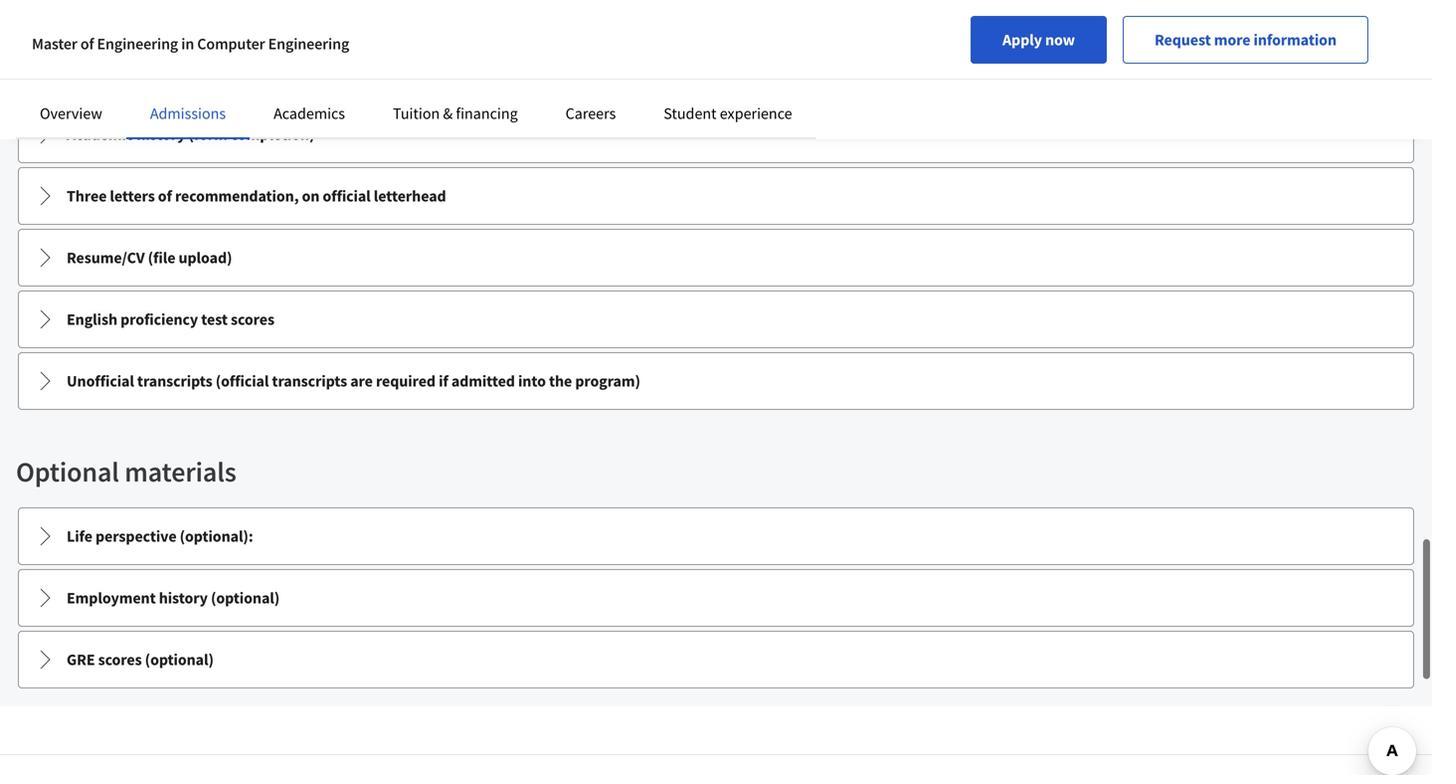 Task type: vqa. For each thing, say whether or not it's contained in the screenshot.
WILL to the bottom
no



Task type: describe. For each thing, give the bounding box(es) containing it.
upload)
[[179, 248, 232, 268]]

more
[[1215, 30, 1251, 50]]

gre scores (optional)
[[67, 650, 214, 670]]

three
[[67, 186, 107, 206]]

academics link
[[274, 103, 345, 123]]

history for academic
[[137, 124, 186, 144]]

life
[[67, 526, 92, 546]]

of inside dropdown button
[[158, 186, 172, 206]]

(official
[[216, 371, 269, 391]]

employment history (optional)
[[67, 588, 280, 608]]

letters
[[110, 186, 155, 206]]

request
[[1155, 30, 1212, 50]]

apply
[[1003, 30, 1043, 50]]

letterhead
[[374, 186, 446, 206]]

required
[[376, 371, 436, 391]]

1 transcripts from the left
[[137, 371, 213, 391]]

student
[[664, 103, 717, 123]]

the
[[549, 371, 572, 391]]

history for employment
[[159, 588, 208, 608]]

tuition
[[393, 103, 440, 123]]

completion)
[[231, 124, 315, 144]]

tuition & financing
[[393, 103, 518, 123]]

english proficiency test scores
[[67, 309, 275, 329]]

(file
[[148, 248, 176, 268]]

admitted
[[452, 371, 515, 391]]

resume/cv (file upload) button
[[19, 230, 1414, 286]]

request more information button
[[1123, 16, 1369, 64]]

unofficial transcripts (official transcripts are required if admitted into the program)
[[67, 371, 641, 391]]

(form
[[189, 124, 228, 144]]

are
[[350, 371, 373, 391]]

master
[[32, 34, 77, 54]]

academic history (form completion) button
[[19, 106, 1414, 162]]

scores inside dropdown button
[[98, 650, 142, 670]]

master of engineering in computer engineering
[[32, 34, 349, 54]]

(optional) for employment history (optional)
[[211, 588, 280, 608]]

unofficial
[[67, 371, 134, 391]]

three letters of recommendation, on official letterhead
[[67, 186, 446, 206]]

(optional):
[[180, 526, 253, 546]]

admissions
[[150, 103, 226, 123]]



Task type: locate. For each thing, give the bounding box(es) containing it.
0 horizontal spatial engineering
[[97, 34, 178, 54]]

apply now
[[1003, 30, 1076, 50]]

of
[[80, 34, 94, 54], [158, 186, 172, 206]]

transcripts down english proficiency test scores
[[137, 371, 213, 391]]

admissions link
[[150, 103, 226, 123]]

academic
[[67, 124, 134, 144]]

1 vertical spatial history
[[159, 588, 208, 608]]

careers
[[566, 103, 616, 123]]

life perspective (optional):
[[67, 526, 253, 546]]

0 horizontal spatial transcripts
[[137, 371, 213, 391]]

(optional) down employment history (optional)
[[145, 650, 214, 670]]

three letters of recommendation, on official letterhead button
[[19, 168, 1414, 224]]

recommendation,
[[175, 186, 299, 206]]

program)
[[575, 371, 641, 391]]

2 transcripts from the left
[[272, 371, 347, 391]]

1 engineering from the left
[[97, 34, 178, 54]]

of right letters
[[158, 186, 172, 206]]

1 vertical spatial (optional)
[[145, 650, 214, 670]]

proficiency
[[120, 309, 198, 329]]

request more information
[[1155, 30, 1337, 50]]

student experience
[[664, 103, 793, 123]]

0 vertical spatial scores
[[231, 309, 275, 329]]

history
[[137, 124, 186, 144], [159, 588, 208, 608]]

1 horizontal spatial transcripts
[[272, 371, 347, 391]]

optional
[[16, 454, 119, 489]]

materials
[[125, 454, 237, 489]]

resume/cv
[[67, 248, 145, 268]]

english proficiency test scores button
[[19, 292, 1414, 347]]

on
[[302, 186, 320, 206]]

resume/cv (file upload)
[[67, 248, 232, 268]]

0 horizontal spatial of
[[80, 34, 94, 54]]

information
[[1254, 30, 1337, 50]]

experience
[[720, 103, 793, 123]]

test
[[201, 309, 228, 329]]

in
[[181, 34, 194, 54]]

official
[[323, 186, 371, 206]]

now
[[1046, 30, 1076, 50]]

employment history (optional) button
[[19, 570, 1414, 626]]

0 vertical spatial of
[[80, 34, 94, 54]]

english
[[67, 309, 117, 329]]

0 vertical spatial history
[[137, 124, 186, 144]]

1 vertical spatial scores
[[98, 650, 142, 670]]

scores right the test at the top of page
[[231, 309, 275, 329]]

transcripts left are
[[272, 371, 347, 391]]

careers link
[[566, 103, 616, 123]]

employment
[[67, 588, 156, 608]]

academic history (form completion)
[[67, 124, 315, 144]]

tuition & financing link
[[393, 103, 518, 123]]

2 engineering from the left
[[268, 34, 349, 54]]

academics
[[274, 103, 345, 123]]

&
[[443, 103, 453, 123]]

apply now button
[[971, 16, 1108, 64]]

overview
[[40, 103, 102, 123]]

life perspective (optional): button
[[19, 508, 1414, 564]]

transcripts
[[137, 371, 213, 391], [272, 371, 347, 391]]

history down admissions link
[[137, 124, 186, 144]]

scores
[[231, 309, 275, 329], [98, 650, 142, 670]]

of right master
[[80, 34, 94, 54]]

optional materials
[[16, 454, 237, 489]]

(optional)
[[211, 588, 280, 608], [145, 650, 214, 670]]

0 horizontal spatial scores
[[98, 650, 142, 670]]

scores right gre
[[98, 650, 142, 670]]

perspective
[[96, 526, 177, 546]]

gre
[[67, 650, 95, 670]]

(optional) down (optional):
[[211, 588, 280, 608]]

1 horizontal spatial scores
[[231, 309, 275, 329]]

1 horizontal spatial of
[[158, 186, 172, 206]]

engineering
[[97, 34, 178, 54], [268, 34, 349, 54]]

if
[[439, 371, 449, 391]]

scores inside "dropdown button"
[[231, 309, 275, 329]]

1 horizontal spatial engineering
[[268, 34, 349, 54]]

overview link
[[40, 103, 102, 123]]

history down life perspective (optional):
[[159, 588, 208, 608]]

1 vertical spatial of
[[158, 186, 172, 206]]

financing
[[456, 103, 518, 123]]

into
[[518, 371, 546, 391]]

0 vertical spatial (optional)
[[211, 588, 280, 608]]

computer
[[197, 34, 265, 54]]

engineering up 'academics' at the top left of the page
[[268, 34, 349, 54]]

student experience link
[[664, 103, 793, 123]]

(optional) for gre scores (optional)
[[145, 650, 214, 670]]

engineering left in
[[97, 34, 178, 54]]

gre scores (optional) button
[[19, 632, 1414, 688]]

unofficial transcripts (official transcripts are required if admitted into the program) button
[[19, 353, 1414, 409]]



